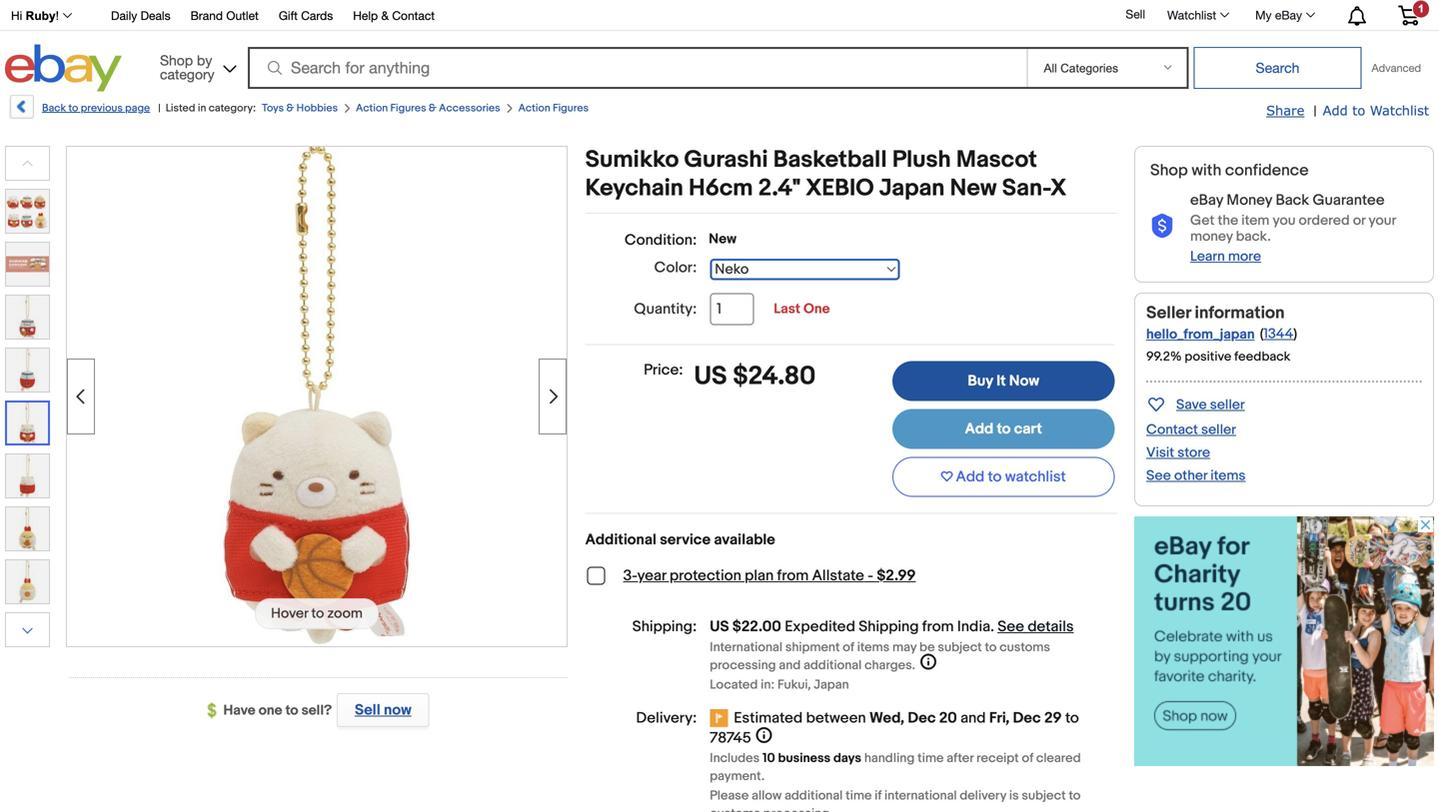 Task type: vqa. For each thing, say whether or not it's contained in the screenshot.
items to the right
yes



Task type: locate. For each thing, give the bounding box(es) containing it.
0 horizontal spatial new
[[709, 231, 737, 248]]

seller down save seller on the right of the page
[[1202, 422, 1237, 439]]

see down visit
[[1147, 468, 1172, 485]]

dec left 29 on the right
[[1013, 710, 1041, 728]]

ebay right the my at the right top
[[1276, 8, 1303, 22]]

| inside share | add to watchlist
[[1314, 103, 1317, 120]]

0 horizontal spatial items
[[857, 640, 890, 656]]

1 horizontal spatial figures
[[553, 102, 589, 115]]

feedback
[[1235, 349, 1291, 365]]

1 horizontal spatial |
[[1314, 103, 1317, 120]]

delivery alert flag image
[[710, 710, 734, 730]]

1 horizontal spatial watchlist
[[1370, 102, 1430, 118]]

one
[[259, 703, 282, 720]]

1 horizontal spatial ebay
[[1276, 8, 1303, 22]]

0 vertical spatial back
[[42, 102, 66, 115]]

from up be
[[923, 618, 954, 636]]

shipping
[[859, 618, 919, 636]]

2.4"
[[759, 174, 801, 203]]

and right 20
[[961, 710, 986, 728]]

new inside sumikko gurashi basketball plush mascot keychain h6cm 2.4" xebio japan new san-x
[[950, 174, 997, 203]]

subject
[[938, 640, 982, 656], [1022, 789, 1066, 804]]

items inside contact seller visit store see other items
[[1211, 468, 1246, 485]]

shop left with
[[1151, 161, 1188, 180]]

may
[[893, 640, 917, 656]]

store
[[1178, 445, 1211, 462]]

0 horizontal spatial contact
[[392, 8, 435, 22]]

0 horizontal spatial |
[[158, 102, 161, 115]]

sell left now
[[355, 702, 381, 720]]

action figures & accessories link
[[356, 102, 500, 115]]

0 horizontal spatial back
[[42, 102, 66, 115]]

money
[[1227, 191, 1273, 209]]

daily
[[111, 8, 137, 22]]

1 horizontal spatial time
[[918, 751, 944, 767]]

1 vertical spatial see
[[998, 618, 1025, 636]]

1 horizontal spatial items
[[1211, 468, 1246, 485]]

of right receipt
[[1022, 751, 1034, 767]]

sell inside account navigation
[[1126, 7, 1146, 21]]

of inside handling time after receipt of cleared payment.
[[1022, 751, 1034, 767]]

sumikko gurashi basketball plush mascot keychain h6cm 2.4" xebio japan new san-x
[[585, 146, 1067, 203]]

delivery:
[[636, 710, 697, 728]]

1 vertical spatial watchlist
[[1370, 102, 1430, 118]]

-
[[868, 567, 874, 585]]

add to watchlist
[[956, 468, 1066, 486]]

1 horizontal spatial see
[[1147, 468, 1172, 485]]

1 horizontal spatial of
[[1022, 751, 1034, 767]]

contact up visit store "link"
[[1147, 422, 1199, 439]]

shop by category banner
[[0, 0, 1435, 97]]

back to previous page
[[42, 102, 150, 115]]

0 horizontal spatial figures
[[390, 102, 426, 115]]

0 vertical spatial subject
[[938, 640, 982, 656]]

japan right xebio
[[880, 174, 945, 203]]

save seller
[[1177, 397, 1245, 414]]

and up fukui,
[[779, 658, 801, 674]]

seller right save
[[1210, 397, 1245, 414]]

us right price:
[[694, 361, 727, 392]]

picture 5 of 14 image
[[7, 403, 48, 444]]

1 horizontal spatial action
[[518, 102, 551, 115]]

subject inside please allow additional time if international delivery is subject to customs processing.
[[1022, 789, 1066, 804]]

items right the other
[[1211, 468, 1246, 485]]

& for help
[[381, 8, 389, 22]]

additional up processing.
[[785, 789, 843, 804]]

see right .
[[998, 618, 1025, 636]]

add to watchlist link
[[1323, 102, 1430, 120]]

0 vertical spatial time
[[918, 751, 944, 767]]

is
[[1010, 789, 1019, 804]]

1
[[1419, 2, 1425, 15]]

0 horizontal spatial dec
[[908, 710, 936, 728]]

shop by category
[[160, 52, 215, 82]]

2 vertical spatial add
[[956, 468, 985, 486]]

& right help
[[381, 8, 389, 22]]

toys
[[262, 102, 284, 115]]

guarantee
[[1313, 191, 1385, 209]]

0 horizontal spatial japan
[[814, 678, 849, 693]]

0 vertical spatial shop
[[160, 52, 193, 68]]

1 horizontal spatial new
[[950, 174, 997, 203]]

0 horizontal spatial from
[[777, 567, 809, 585]]

1344 link
[[1264, 326, 1294, 343]]

1 vertical spatial sell
[[355, 702, 381, 720]]

customs down see details link
[[1000, 640, 1051, 656]]

picture 2 of 14 image
[[6, 243, 49, 286]]

us up international
[[710, 618, 729, 636]]

seller inside contact seller visit store see other items
[[1202, 422, 1237, 439]]

1 horizontal spatial contact
[[1147, 422, 1199, 439]]

action right accessories
[[518, 102, 551, 115]]

ebay
[[1276, 8, 1303, 22], [1191, 191, 1224, 209]]

0 horizontal spatial see
[[998, 618, 1025, 636]]

none submit inside shop by category banner
[[1194, 47, 1362, 89]]

1 vertical spatial shop
[[1151, 161, 1188, 180]]

&
[[381, 8, 389, 22], [286, 102, 294, 115], [429, 102, 437, 115]]

)
[[1294, 326, 1298, 343]]

time left after
[[918, 751, 944, 767]]

see details link
[[998, 618, 1074, 636]]

shop with confidence
[[1151, 161, 1309, 180]]

seller for save
[[1210, 397, 1245, 414]]

india
[[958, 618, 991, 636]]

add down add to cart link
[[956, 468, 985, 486]]

customs inside please allow additional time if international delivery is subject to customs processing.
[[710, 807, 761, 813]]

subject inside international shipment of items may be subject to customs processing and additional charges.
[[938, 640, 982, 656]]

1 vertical spatial and
[[961, 710, 986, 728]]

see inside us $24.80 main content
[[998, 618, 1025, 636]]

japan
[[880, 174, 945, 203], [814, 678, 849, 693]]

picture 4 of 14 image
[[6, 349, 49, 392]]

from right plan
[[777, 567, 809, 585]]

time left if
[[846, 789, 872, 804]]

cleared
[[1037, 751, 1081, 767]]

0 vertical spatial seller
[[1210, 397, 1245, 414]]

0 horizontal spatial shop
[[160, 52, 193, 68]]

0 vertical spatial new
[[950, 174, 997, 203]]

to right one on the left bottom of the page
[[285, 703, 298, 720]]

0 horizontal spatial of
[[843, 640, 855, 656]]

sell for sell now
[[355, 702, 381, 720]]

0 horizontal spatial watchlist
[[1168, 8, 1217, 22]]

additional
[[585, 531, 657, 549]]

78745
[[710, 730, 751, 748]]

additional inside please allow additional time if international delivery is subject to customs processing.
[[785, 789, 843, 804]]

0 horizontal spatial and
[[779, 658, 801, 674]]

1 figures from the left
[[390, 102, 426, 115]]

1 horizontal spatial subject
[[1022, 789, 1066, 804]]

us
[[694, 361, 727, 392], [710, 618, 729, 636]]

ebay up get
[[1191, 191, 1224, 209]]

0 vertical spatial items
[[1211, 468, 1246, 485]]

action right hobbies
[[356, 102, 388, 115]]

shop inside shop by category
[[160, 52, 193, 68]]

watchlist right sell link
[[1168, 8, 1217, 22]]

0 horizontal spatial time
[[846, 789, 872, 804]]

1 horizontal spatial dec
[[1013, 710, 1041, 728]]

to inside international shipment of items may be subject to customs processing and additional charges.
[[985, 640, 997, 656]]

allstate
[[812, 567, 865, 585]]

now
[[1010, 372, 1040, 390]]

sell left watchlist link
[[1126, 7, 1146, 21]]

action figures link
[[518, 102, 589, 115]]

back left previous
[[42, 102, 66, 115]]

0 vertical spatial of
[[843, 640, 855, 656]]

3-year protection plan from allstate - $2.99
[[623, 567, 916, 585]]

page
[[125, 102, 150, 115]]

add down buy
[[965, 420, 994, 438]]

& right toys
[[286, 102, 294, 115]]

please
[[710, 789, 749, 804]]

shop for shop by category
[[160, 52, 193, 68]]

1 vertical spatial additional
[[785, 789, 843, 804]]

us for us $22.00
[[710, 618, 729, 636]]

expedited shipping from india . see details
[[785, 618, 1074, 636]]

99.2%
[[1147, 349, 1182, 365]]

1 vertical spatial subject
[[1022, 789, 1066, 804]]

items up charges.
[[857, 640, 890, 656]]

us for us $24.80
[[694, 361, 727, 392]]

& left accessories
[[429, 102, 437, 115]]

figures left accessories
[[390, 102, 426, 115]]

add inside share | add to watchlist
[[1323, 102, 1348, 118]]

hello_from_japan link
[[1147, 326, 1255, 343]]

available
[[714, 531, 776, 549]]

dec left 20
[[908, 710, 936, 728]]

1 vertical spatial add
[[965, 420, 994, 438]]

new down the h6cm
[[709, 231, 737, 248]]

0 vertical spatial watchlist
[[1168, 8, 1217, 22]]

please allow additional time if international delivery is subject to customs processing.
[[710, 789, 1081, 813]]

1 vertical spatial items
[[857, 640, 890, 656]]

advanced
[[1372, 61, 1422, 74]]

to left watchlist
[[988, 468, 1002, 486]]

2 figures from the left
[[553, 102, 589, 115]]

subject right the is
[[1022, 789, 1066, 804]]

international shipment of items may be subject to customs processing and additional charges.
[[710, 640, 1051, 674]]

allow
[[752, 789, 782, 804]]

time inside handling time after receipt of cleared payment.
[[918, 751, 944, 767]]

watchlist down "advanced" link at top
[[1370, 102, 1430, 118]]

1 link
[[1387, 0, 1432, 29]]

$24.80
[[733, 361, 816, 392]]

to down "advanced" link at top
[[1353, 102, 1366, 118]]

back up you
[[1276, 191, 1310, 209]]

0 vertical spatial us
[[694, 361, 727, 392]]

1 horizontal spatial japan
[[880, 174, 945, 203]]

shop by category button
[[151, 44, 241, 87]]

watchlist inside share | add to watchlist
[[1370, 102, 1430, 118]]

contact right help
[[392, 8, 435, 22]]

gift cards link
[[279, 5, 333, 27]]

0 horizontal spatial customs
[[710, 807, 761, 813]]

1 horizontal spatial sell
[[1126, 7, 1146, 21]]

1 vertical spatial from
[[923, 618, 954, 636]]

to down .
[[985, 640, 997, 656]]

customs down please
[[710, 807, 761, 813]]

figures for action figures & accessories
[[390, 102, 426, 115]]

None submit
[[1194, 47, 1362, 89]]

0 vertical spatial customs
[[1000, 640, 1051, 656]]

ruby
[[26, 9, 56, 22]]

1 horizontal spatial customs
[[1000, 640, 1051, 656]]

0 vertical spatial and
[[779, 658, 801, 674]]

toys & hobbies link
[[262, 102, 338, 115]]

figures
[[390, 102, 426, 115], [553, 102, 589, 115]]

add right share
[[1323, 102, 1348, 118]]

figures down search for anything text field
[[553, 102, 589, 115]]

1 horizontal spatial back
[[1276, 191, 1310, 209]]

action for action figures & accessories
[[356, 102, 388, 115]]

1 vertical spatial seller
[[1202, 422, 1237, 439]]

0 vertical spatial ebay
[[1276, 8, 1303, 22]]

0 horizontal spatial subject
[[938, 640, 982, 656]]

1 vertical spatial customs
[[710, 807, 761, 813]]

help & contact
[[353, 8, 435, 22]]

add
[[1323, 102, 1348, 118], [965, 420, 994, 438], [956, 468, 985, 486]]

& inside account navigation
[[381, 8, 389, 22]]

of down expedited at the bottom of page
[[843, 640, 855, 656]]

| left listed
[[158, 102, 161, 115]]

positive
[[1185, 349, 1232, 365]]

receipt
[[977, 751, 1019, 767]]

2 action from the left
[[518, 102, 551, 115]]

add inside button
[[956, 468, 985, 486]]

contact inside account navigation
[[392, 8, 435, 22]]

subject down india
[[938, 640, 982, 656]]

0 vertical spatial see
[[1147, 468, 1172, 485]]

0 vertical spatial sell
[[1126, 7, 1146, 21]]

additional down the 'shipment'
[[804, 658, 862, 674]]

to inside button
[[988, 468, 1002, 486]]

xebio
[[806, 174, 874, 203]]

0 horizontal spatial action
[[356, 102, 388, 115]]

1 vertical spatial back
[[1276, 191, 1310, 209]]

items inside international shipment of items may be subject to customs processing and additional charges.
[[857, 640, 890, 656]]

picture 3 of 14 image
[[6, 296, 49, 339]]

!
[[56, 9, 59, 22]]

shop left by
[[160, 52, 193, 68]]

1 horizontal spatial and
[[961, 710, 986, 728]]

now
[[384, 702, 412, 720]]

to inside please allow additional time if international delivery is subject to customs processing.
[[1069, 789, 1081, 804]]

processing
[[710, 658, 776, 674]]

0 horizontal spatial sell
[[355, 702, 381, 720]]

other
[[1175, 468, 1208, 485]]

1 vertical spatial of
[[1022, 751, 1034, 767]]

new left san-
[[950, 174, 997, 203]]

contact inside contact seller visit store see other items
[[1147, 422, 1199, 439]]

wed,
[[870, 710, 905, 728]]

quantity:
[[634, 300, 697, 318]]

0 vertical spatial japan
[[880, 174, 945, 203]]

1 action from the left
[[356, 102, 388, 115]]

picture 7 of 14 image
[[6, 508, 49, 551]]

in
[[198, 102, 206, 115]]

2 horizontal spatial &
[[429, 102, 437, 115]]

1 dec from the left
[[908, 710, 936, 728]]

1 vertical spatial ebay
[[1191, 191, 1224, 209]]

0 horizontal spatial &
[[286, 102, 294, 115]]

0 vertical spatial additional
[[804, 658, 862, 674]]

| right share button
[[1314, 103, 1317, 120]]

0 vertical spatial contact
[[392, 8, 435, 22]]

one
[[804, 301, 830, 318]]

learn more link
[[1191, 248, 1262, 265]]

action for action figures
[[518, 102, 551, 115]]

1 horizontal spatial &
[[381, 8, 389, 22]]

visit store link
[[1147, 445, 1211, 462]]

condition:
[[625, 231, 697, 249]]

deals
[[141, 8, 171, 22]]

additional inside international shipment of items may be subject to customs processing and additional charges.
[[804, 658, 862, 674]]

0 vertical spatial add
[[1323, 102, 1348, 118]]

see
[[1147, 468, 1172, 485], [998, 618, 1025, 636]]

0 horizontal spatial ebay
[[1191, 191, 1224, 209]]

1 vertical spatial time
[[846, 789, 872, 804]]

with details__icon image
[[1151, 214, 1175, 239]]

1 vertical spatial us
[[710, 618, 729, 636]]

between
[[806, 710, 866, 728]]

1 vertical spatial contact
[[1147, 422, 1199, 439]]

1 horizontal spatial shop
[[1151, 161, 1188, 180]]

to right 29 on the right
[[1066, 710, 1080, 728]]

to down the cleared
[[1069, 789, 1081, 804]]

japan up between
[[814, 678, 849, 693]]

seller inside button
[[1210, 397, 1245, 414]]



Task type: describe. For each thing, give the bounding box(es) containing it.
to left cart
[[997, 420, 1011, 438]]

watchlist inside account navigation
[[1168, 8, 1217, 22]]

us $22.00
[[710, 618, 782, 636]]

sumikko
[[585, 146, 679, 174]]

sell now
[[355, 702, 412, 720]]

add for add to watchlist
[[956, 468, 985, 486]]

back inside ebay money back guarantee get the item you ordered or your money back. learn more
[[1276, 191, 1310, 209]]

gurashi
[[684, 146, 768, 174]]

and inside international shipment of items may be subject to customs processing and additional charges.
[[779, 658, 801, 674]]

money
[[1191, 228, 1233, 245]]

0 vertical spatial from
[[777, 567, 809, 585]]

x
[[1051, 174, 1067, 203]]

$22.00
[[733, 618, 782, 636]]

buy it now
[[968, 372, 1040, 390]]

details
[[1028, 618, 1074, 636]]

visit
[[1147, 445, 1175, 462]]

color
[[654, 259, 693, 277]]

seller for contact
[[1202, 422, 1237, 439]]

see inside contact seller visit store see other items
[[1147, 468, 1172, 485]]

located in: fukui, japan
[[710, 678, 849, 693]]

Quantity: text field
[[710, 293, 754, 325]]

dollar sign image
[[207, 704, 223, 720]]

service
[[660, 531, 711, 549]]

buy
[[968, 372, 994, 390]]

share
[[1267, 102, 1305, 118]]

contact seller link
[[1147, 422, 1237, 439]]

international
[[710, 640, 783, 656]]

account navigation
[[0, 0, 1435, 31]]

picture 8 of 14 image
[[6, 561, 49, 604]]

picture 6 of 14 image
[[6, 455, 49, 498]]

brand
[[191, 8, 223, 22]]

daily deals link
[[111, 5, 171, 27]]

& for toys
[[286, 102, 294, 115]]

save seller button
[[1147, 393, 1245, 416]]

toys & hobbies
[[262, 102, 338, 115]]

additional service available
[[585, 531, 776, 549]]

learn
[[1191, 248, 1225, 265]]

ebay inside account navigation
[[1276, 8, 1303, 22]]

shipping:
[[633, 618, 697, 636]]

1 horizontal spatial from
[[923, 618, 954, 636]]

help & contact link
[[353, 5, 435, 27]]

add to cart
[[965, 420, 1043, 438]]

save
[[1177, 397, 1207, 414]]

includes 10 business days
[[710, 751, 862, 767]]

after
[[947, 751, 974, 767]]

hi
[[11, 9, 22, 22]]

processing.
[[764, 807, 833, 813]]

1344
[[1264, 326, 1294, 343]]

us $24.80 main content
[[585, 146, 1117, 813]]

figures for action figures
[[553, 102, 589, 115]]

category
[[160, 66, 215, 82]]

brand outlet link
[[191, 5, 259, 27]]

daily deals
[[111, 8, 171, 22]]

fukui,
[[778, 678, 811, 693]]

ebay money back guarantee get the item you ordered or your money back. learn more
[[1191, 191, 1396, 265]]

get
[[1191, 212, 1215, 229]]

to inside 'estimated between wed, dec 20 and fri, dec 29 to 78745'
[[1066, 710, 1080, 728]]

$2.99
[[877, 567, 916, 585]]

my ebay
[[1256, 8, 1303, 22]]

1 vertical spatial new
[[709, 231, 737, 248]]

1 vertical spatial japan
[[814, 678, 849, 693]]

protection
[[670, 567, 742, 585]]

2 dec from the left
[[1013, 710, 1041, 728]]

payment.
[[710, 769, 765, 785]]

share button
[[1267, 102, 1305, 120]]

shop for shop with confidence
[[1151, 161, 1188, 180]]

hello_from_japan
[[1147, 326, 1255, 343]]

of inside international shipment of items may be subject to customs processing and additional charges.
[[843, 640, 855, 656]]

share | add to watchlist
[[1267, 102, 1430, 120]]

us $24.80
[[694, 361, 816, 392]]

sell link
[[1117, 7, 1155, 21]]

cart
[[1014, 420, 1043, 438]]

expedited
[[785, 618, 856, 636]]

Search for anything text field
[[251, 49, 1023, 87]]

plush
[[893, 146, 951, 174]]

category:
[[209, 102, 256, 115]]

sell now link
[[332, 694, 429, 728]]

watchlist link
[[1157, 3, 1239, 27]]

charges.
[[865, 658, 916, 674]]

picture 1 of 14 image
[[6, 190, 49, 233]]

customs inside international shipment of items may be subject to customs processing and additional charges.
[[1000, 640, 1051, 656]]

add to watchlist button
[[893, 457, 1115, 497]]

ebay inside ebay money back guarantee get the item you ordered or your money back. learn more
[[1191, 191, 1224, 209]]

action figures
[[518, 102, 589, 115]]

listed
[[166, 102, 195, 115]]

handling
[[865, 751, 915, 767]]

mascot
[[957, 146, 1038, 174]]

to inside share | add to watchlist
[[1353, 102, 1366, 118]]

handling time after receipt of cleared payment.
[[710, 751, 1081, 785]]

my
[[1256, 8, 1272, 22]]

my ebay link
[[1245, 3, 1325, 27]]

japan inside sumikko gurashi basketball plush mascot keychain h6cm 2.4" xebio japan new san-x
[[880, 174, 945, 203]]

.
[[991, 618, 995, 636]]

to left previous
[[68, 102, 78, 115]]

by
[[197, 52, 212, 68]]

add for add to cart
[[965, 420, 994, 438]]

estimated
[[734, 710, 803, 728]]

help
[[353, 8, 378, 22]]

time inside please allow additional time if international delivery is subject to customs processing.
[[846, 789, 872, 804]]

add to cart link
[[893, 409, 1115, 449]]

item
[[1242, 212, 1270, 229]]

back to previous page link
[[8, 95, 150, 126]]

accessories
[[439, 102, 500, 115]]

sumikko gurashi basketball plush mascot keychain h6cm 2.4" xebio japan new san-x - picture 5 of 14 image
[[67, 145, 567, 645]]

in:
[[761, 678, 775, 693]]

sell?
[[302, 703, 332, 720]]

buy it now link
[[893, 361, 1115, 401]]

back.
[[1236, 228, 1271, 245]]

brand outlet
[[191, 8, 259, 22]]

advertisement region
[[1135, 517, 1435, 767]]

sell for sell
[[1126, 7, 1146, 21]]

20
[[939, 710, 957, 728]]

outlet
[[226, 8, 259, 22]]

and inside 'estimated between wed, dec 20 and fri, dec 29 to 78745'
[[961, 710, 986, 728]]

more
[[1229, 248, 1262, 265]]



